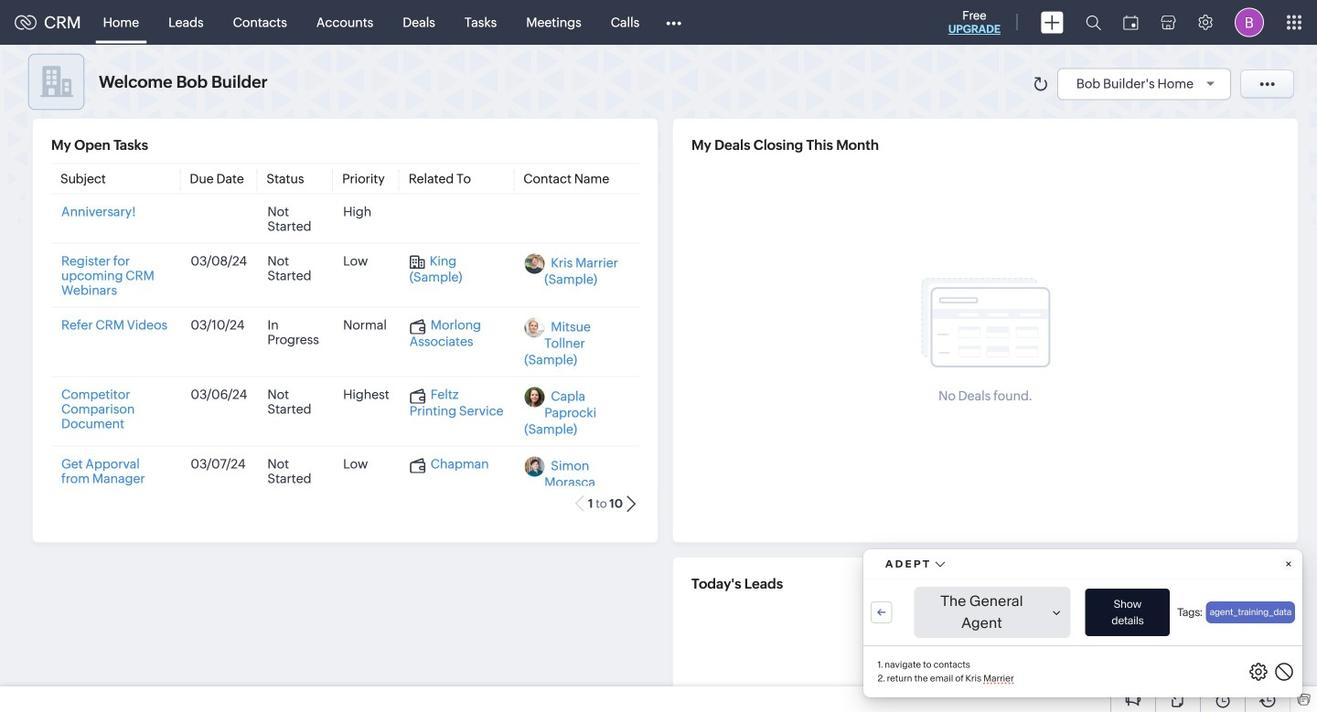 Task type: describe. For each thing, give the bounding box(es) containing it.
profile image
[[1235, 8, 1264, 37]]

search element
[[1075, 0, 1113, 45]]

create menu image
[[1041, 11, 1064, 33]]

search image
[[1086, 15, 1102, 30]]

create menu element
[[1030, 0, 1075, 44]]



Task type: locate. For each thing, give the bounding box(es) containing it.
profile element
[[1224, 0, 1275, 44]]

Other Modules field
[[654, 8, 694, 37]]

logo image
[[15, 15, 37, 30]]

calendar image
[[1124, 15, 1139, 30]]



